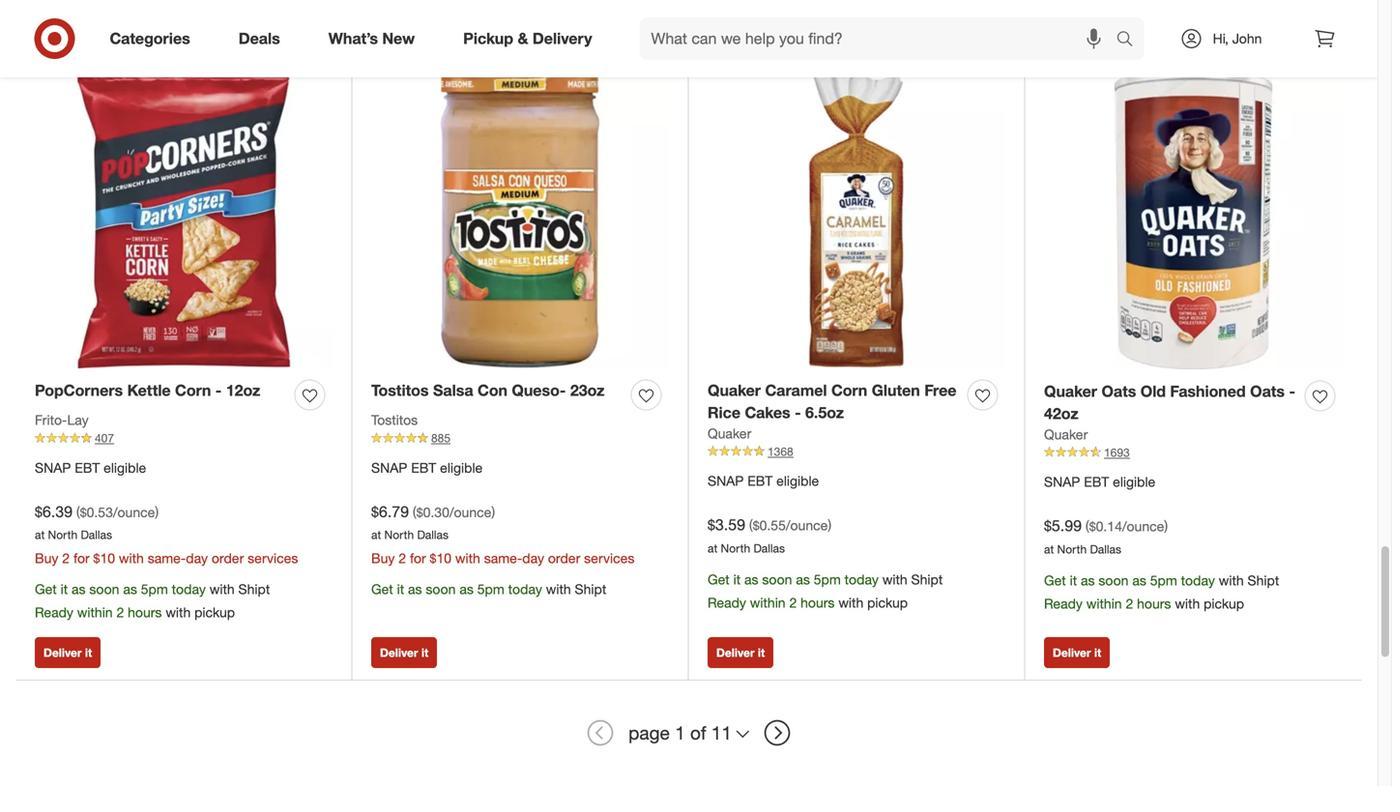 Task type: vqa. For each thing, say whether or not it's contained in the screenshot.
$54.99
no



Task type: describe. For each thing, give the bounding box(es) containing it.
at for $5.99
[[1045, 542, 1054, 557]]

1693
[[1105, 445, 1130, 460]]

today for $6.39
[[172, 581, 206, 598]]

quaker caramel corn gluten free rice cakes - 6.5oz link
[[708, 380, 960, 424]]

$0.55
[[753, 517, 786, 534]]

snap ebt eligible for $5.99
[[1045, 473, 1156, 490]]

tostitos salsa con queso- 23oz
[[371, 381, 605, 400]]

) for $3.59
[[828, 517, 832, 534]]

get it as soon as 5pm today with shipt ready within 2 hours with pickup for $5.99
[[1045, 572, 1280, 612]]

snap for $5.99
[[1045, 473, 1081, 490]]

1368
[[768, 444, 794, 459]]

407 link
[[35, 430, 333, 447]]

quaker oats old fashioned oats - 42oz
[[1045, 382, 1296, 423]]

caramel
[[765, 381, 827, 400]]

page 1 of 11
[[629, 722, 732, 744]]

snap ebt eligible for $3.59
[[708, 473, 819, 489]]

north for $6.79
[[385, 528, 414, 542]]

fashioned
[[1171, 382, 1246, 401]]

42oz
[[1045, 404, 1079, 423]]

/ounce for $6.39
[[113, 504, 155, 521]]

$6.79
[[371, 502, 409, 521]]

get it as soon as 5pm today with shipt
[[371, 581, 607, 598]]

) for $6.79
[[492, 504, 495, 521]]

tostitos salsa con queso- 23oz link
[[371, 380, 605, 402]]

$3.59
[[708, 516, 746, 534]]

for for $6.79
[[410, 550, 426, 567]]

quaker link for cakes
[[708, 424, 752, 443]]

deals
[[239, 29, 280, 48]]

frito-
[[35, 412, 67, 429]]

order for 23oz
[[548, 550, 581, 567]]

frito-lay
[[35, 412, 89, 429]]

) for $5.99
[[1165, 518, 1168, 535]]

5pm down $6.79 ( $0.30 /ounce ) at north dallas buy 2 for $10 with same-day order services
[[478, 581, 505, 598]]

what's new
[[329, 29, 415, 48]]

day for $6.39
[[186, 550, 208, 567]]

885
[[431, 431, 451, 446]]

$6.39 ( $0.53 /ounce ) at north dallas buy 2 for $10 with same-day order services
[[35, 502, 298, 567]]

ebt for $6.79
[[411, 459, 436, 476]]

popcorners
[[35, 381, 123, 400]]

$10 for $6.79
[[430, 550, 452, 567]]

pickup
[[463, 29, 514, 48]]

gluten
[[872, 381, 921, 400]]

1
[[675, 722, 686, 744]]

soon down the $0.30
[[426, 581, 456, 598]]

today for $3.59
[[845, 571, 879, 588]]

cakes
[[745, 403, 791, 422]]

11
[[712, 722, 732, 744]]

what's new link
[[312, 17, 439, 60]]

same- for $6.39
[[148, 550, 186, 567]]

( for $3.59
[[750, 517, 753, 534]]

$6.39
[[35, 502, 73, 521]]

dallas for $6.39
[[81, 528, 112, 542]]

frito-lay link
[[35, 411, 89, 430]]

dallas for $6.79
[[417, 528, 449, 542]]

at for $6.39
[[35, 528, 45, 542]]

at for $6.79
[[371, 528, 381, 542]]

delivery
[[533, 29, 592, 48]]

at for $3.59
[[708, 541, 718, 556]]

ready for $5.99
[[1045, 595, 1083, 612]]

1693 link
[[1045, 444, 1343, 461]]

shipt for quaker caramel corn gluten free rice cakes - 6.5oz
[[912, 571, 943, 588]]

2 for quaker caramel corn gluten free rice cakes - 6.5oz
[[790, 594, 797, 611]]

within for $5.99
[[1087, 595, 1123, 612]]

hi,
[[1213, 30, 1229, 47]]

for for $6.39
[[73, 550, 90, 567]]

corn for caramel
[[832, 381, 868, 400]]

quaker link for 42oz
[[1045, 425, 1088, 444]]

page
[[629, 722, 670, 744]]

0 horizontal spatial hours
[[128, 604, 162, 621]]

2 inside $6.79 ( $0.30 /ounce ) at north dallas buy 2 for $10 with same-day order services
[[399, 550, 406, 567]]

pickup & delivery
[[463, 29, 592, 48]]

same- for $6.79
[[484, 550, 523, 567]]

free
[[925, 381, 957, 400]]

$0.53
[[80, 504, 113, 521]]

ready for $3.59
[[708, 594, 747, 611]]

$6.79 ( $0.30 /ounce ) at north dallas buy 2 for $10 with same-day order services
[[371, 502, 635, 567]]

categories
[[110, 29, 190, 48]]

23oz
[[570, 381, 605, 400]]

quaker for quaker link for 42oz
[[1045, 426, 1088, 443]]

tostitos for tostitos
[[371, 412, 418, 429]]

eligible for $6.39
[[104, 459, 146, 476]]

407
[[95, 431, 114, 446]]

page 1 of 11 button
[[620, 712, 758, 754]]

0 horizontal spatial get it as soon as 5pm today with shipt ready within 2 hours with pickup
[[35, 581, 270, 621]]

2 for quaker oats old fashioned oats - 42oz
[[1126, 595, 1134, 612]]

$0.30
[[417, 504, 450, 521]]

885 link
[[371, 430, 669, 447]]

/ounce for $6.79
[[450, 504, 492, 521]]



Task type: locate. For each thing, give the bounding box(es) containing it.
at inside $3.59 ( $0.55 /ounce ) at north dallas
[[708, 541, 718, 556]]

- down 'caramel'
[[795, 403, 801, 422]]

at
[[35, 528, 45, 542], [371, 528, 381, 542], [708, 541, 718, 556], [1045, 542, 1054, 557]]

( for $6.39
[[76, 504, 80, 521]]

north down $5.99
[[1058, 542, 1087, 557]]

/ounce up get it as soon as 5pm today with shipt
[[450, 504, 492, 521]]

2 horizontal spatial hours
[[1138, 595, 1172, 612]]

quaker down rice
[[708, 425, 752, 442]]

/ounce for $3.59
[[786, 517, 828, 534]]

dallas inside $6.39 ( $0.53 /ounce ) at north dallas buy 2 for $10 with same-day order services
[[81, 528, 112, 542]]

dallas down the $0.30
[[417, 528, 449, 542]]

) inside $3.59 ( $0.55 /ounce ) at north dallas
[[828, 517, 832, 534]]

quaker caramel corn gluten free rice cakes - 6.5oz image
[[708, 71, 1006, 369], [708, 71, 1006, 369]]

2
[[62, 550, 70, 567], [399, 550, 406, 567], [790, 594, 797, 611], [1126, 595, 1134, 612], [117, 604, 124, 621]]

$10 inside $6.79 ( $0.30 /ounce ) at north dallas buy 2 for $10 with same-day order services
[[430, 550, 452, 567]]

snap
[[35, 459, 71, 476], [371, 459, 408, 476], [708, 473, 744, 489], [1045, 473, 1081, 490]]

at inside $6.79 ( $0.30 /ounce ) at north dallas buy 2 for $10 with same-day order services
[[371, 528, 381, 542]]

services
[[248, 550, 298, 567], [584, 550, 635, 567]]

1 horizontal spatial day
[[523, 550, 545, 567]]

/ounce for $5.99
[[1123, 518, 1165, 535]]

0 horizontal spatial ready
[[35, 604, 73, 621]]

for inside $6.39 ( $0.53 /ounce ) at north dallas buy 2 for $10 with same-day order services
[[73, 550, 90, 567]]

snap for $3.59
[[708, 473, 744, 489]]

$0.14
[[1090, 518, 1123, 535]]

order inside $6.39 ( $0.53 /ounce ) at north dallas buy 2 for $10 with same-day order services
[[212, 550, 244, 567]]

1 horizontal spatial ready
[[708, 594, 747, 611]]

5pm for $3.59
[[814, 571, 841, 588]]

snap ebt eligible down '1368'
[[708, 473, 819, 489]]

north for $6.39
[[48, 528, 78, 542]]

popcorners kettle corn - 12oz image
[[35, 71, 333, 369], [35, 71, 333, 369]]

soon for $5.99
[[1099, 572, 1129, 589]]

1 horizontal spatial for
[[410, 550, 426, 567]]

salsa
[[433, 381, 473, 400]]

snap up '$3.59' at the bottom
[[708, 473, 744, 489]]

) right $0.53
[[155, 504, 159, 521]]

quaker oats old fashioned oats - 42oz link
[[1045, 381, 1298, 425]]

0 horizontal spatial -
[[215, 381, 222, 400]]

quaker up 42oz
[[1045, 382, 1098, 401]]

ebt down 885
[[411, 459, 436, 476]]

tostitos for tostitos salsa con queso- 23oz
[[371, 381, 429, 400]]

today for $5.99
[[1182, 572, 1216, 589]]

get for $3.59
[[708, 571, 730, 588]]

1 horizontal spatial get it as soon as 5pm today with shipt ready within 2 hours with pickup
[[708, 571, 943, 611]]

snap ebt eligible down 1693
[[1045, 473, 1156, 490]]

0 horizontal spatial day
[[186, 550, 208, 567]]

lay
[[67, 412, 89, 429]]

tostitos
[[371, 381, 429, 400], [371, 412, 418, 429]]

for inside $6.79 ( $0.30 /ounce ) at north dallas buy 2 for $10 with same-day order services
[[410, 550, 426, 567]]

buy inside $6.39 ( $0.53 /ounce ) at north dallas buy 2 for $10 with same-day order services
[[35, 550, 58, 567]]

north for $5.99
[[1058, 542, 1087, 557]]

snap ebt eligible down 407
[[35, 459, 146, 476]]

eligible for $6.79
[[440, 459, 483, 476]]

0 horizontal spatial pickup
[[195, 604, 235, 621]]

6.5oz
[[806, 403, 844, 422]]

1 corn from the left
[[175, 381, 211, 400]]

snap up $5.99
[[1045, 473, 1081, 490]]

quaker oats old fashioned oats - 42oz image
[[1045, 71, 1343, 370], [1045, 71, 1343, 370]]

kettle
[[127, 381, 171, 400]]

2 down $6.39 ( $0.53 /ounce ) at north dallas buy 2 for $10 with same-day order services
[[117, 604, 124, 621]]

oats left old
[[1102, 382, 1137, 401]]

soon down $5.99 ( $0.14 /ounce ) at north dallas
[[1099, 572, 1129, 589]]

1 vertical spatial tostitos
[[371, 412, 418, 429]]

( inside $6.79 ( $0.30 /ounce ) at north dallas buy 2 for $10 with same-day order services
[[413, 504, 417, 521]]

2 down $6.39
[[62, 550, 70, 567]]

$10
[[93, 550, 115, 567], [430, 550, 452, 567]]

5pm for $5.99
[[1151, 572, 1178, 589]]

north down the $6.79 at the bottom left of page
[[385, 528, 414, 542]]

dallas inside $6.79 ( $0.30 /ounce ) at north dallas buy 2 for $10 with same-day order services
[[417, 528, 449, 542]]

2 tostitos from the top
[[371, 412, 418, 429]]

north inside $6.39 ( $0.53 /ounce ) at north dallas buy 2 for $10 with same-day order services
[[48, 528, 78, 542]]

same-
[[148, 550, 186, 567], [484, 550, 523, 567]]

shipt for quaker oats old fashioned oats - 42oz
[[1248, 572, 1280, 589]]

quaker for quaker link corresponding to cakes
[[708, 425, 752, 442]]

within for $3.59
[[750, 594, 786, 611]]

2 horizontal spatial get it as soon as 5pm today with shipt ready within 2 hours with pickup
[[1045, 572, 1280, 612]]

1 for from the left
[[73, 550, 90, 567]]

get down '$3.59' at the bottom
[[708, 571, 730, 588]]

2 horizontal spatial pickup
[[1204, 595, 1245, 612]]

ebt down '1368'
[[748, 473, 773, 489]]

snap ebt eligible for $6.79
[[371, 459, 483, 476]]

) right $0.55
[[828, 517, 832, 534]]

eligible down 407
[[104, 459, 146, 476]]

queso-
[[512, 381, 566, 400]]

day inside $6.39 ( $0.53 /ounce ) at north dallas buy 2 for $10 with same-day order services
[[186, 550, 208, 567]]

/ounce down 407
[[113, 504, 155, 521]]

buy inside $6.79 ( $0.30 /ounce ) at north dallas buy 2 for $10 with same-day order services
[[371, 550, 395, 567]]

quaker link down rice
[[708, 424, 752, 443]]

corn
[[175, 381, 211, 400], [832, 381, 868, 400]]

buy for $6.79
[[371, 550, 395, 567]]

with
[[119, 550, 144, 567], [455, 550, 481, 567], [883, 571, 908, 588], [1219, 572, 1244, 589], [210, 581, 235, 598], [546, 581, 571, 598], [839, 594, 864, 611], [1175, 595, 1201, 612], [166, 604, 191, 621]]

dallas inside $5.99 ( $0.14 /ounce ) at north dallas
[[1090, 542, 1122, 557]]

- left 12oz
[[215, 381, 222, 400]]

soon
[[763, 571, 793, 588], [1099, 572, 1129, 589], [89, 581, 119, 598], [426, 581, 456, 598]]

( right the $6.79 at the bottom left of page
[[413, 504, 417, 521]]

hi, john
[[1213, 30, 1263, 47]]

0 horizontal spatial $10
[[93, 550, 115, 567]]

buy down the $6.79 at the bottom left of page
[[371, 550, 395, 567]]

services inside $6.39 ( $0.53 /ounce ) at north dallas buy 2 for $10 with same-day order services
[[248, 550, 298, 567]]

at down $5.99
[[1045, 542, 1054, 557]]

/ounce inside $3.59 ( $0.55 /ounce ) at north dallas
[[786, 517, 828, 534]]

dallas
[[81, 528, 112, 542], [417, 528, 449, 542], [754, 541, 785, 556], [1090, 542, 1122, 557]]

con
[[478, 381, 508, 400]]

oats
[[1102, 382, 1137, 401], [1251, 382, 1285, 401]]

quaker down 42oz
[[1045, 426, 1088, 443]]

snap for $6.39
[[35, 459, 71, 476]]

pickup & delivery link
[[447, 17, 617, 60]]

for
[[73, 550, 90, 567], [410, 550, 426, 567]]

ebt down 1693
[[1084, 473, 1110, 490]]

pickup for $3.59
[[868, 594, 908, 611]]

ebt for $6.39
[[75, 459, 100, 476]]

eligible down 885
[[440, 459, 483, 476]]

$10 inside $6.39 ( $0.53 /ounce ) at north dallas buy 2 for $10 with same-day order services
[[93, 550, 115, 567]]

ebt for $5.99
[[1084, 473, 1110, 490]]

1 oats from the left
[[1102, 382, 1137, 401]]

shipt
[[912, 571, 943, 588], [1248, 572, 1280, 589], [238, 581, 270, 598], [575, 581, 607, 598]]

get it as soon as 5pm today with shipt ready within 2 hours with pickup down $3.59 ( $0.55 /ounce ) at north dallas
[[708, 571, 943, 611]]

buy
[[35, 550, 58, 567], [371, 550, 395, 567]]

at inside $5.99 ( $0.14 /ounce ) at north dallas
[[1045, 542, 1054, 557]]

( inside $3.59 ( $0.55 /ounce ) at north dallas
[[750, 517, 753, 534]]

new
[[382, 29, 415, 48]]

/ounce inside $6.79 ( $0.30 /ounce ) at north dallas buy 2 for $10 with same-day order services
[[450, 504, 492, 521]]

1 buy from the left
[[35, 550, 58, 567]]

- inside quaker caramel corn gluten free rice cakes - 6.5oz
[[795, 403, 801, 422]]

corn inside quaker caramel corn gluten free rice cakes - 6.5oz
[[832, 381, 868, 400]]

$10 down $0.53
[[93, 550, 115, 567]]

2 horizontal spatial within
[[1087, 595, 1123, 612]]

hours down $6.39 ( $0.53 /ounce ) at north dallas buy 2 for $10 with same-day order services
[[128, 604, 162, 621]]

) inside $6.79 ( $0.30 /ounce ) at north dallas buy 2 for $10 with same-day order services
[[492, 504, 495, 521]]

0 horizontal spatial for
[[73, 550, 90, 567]]

( right $5.99
[[1086, 518, 1090, 535]]

2 for popcorners kettle corn - 12oz
[[117, 604, 124, 621]]

) inside $5.99 ( $0.14 /ounce ) at north dallas
[[1165, 518, 1168, 535]]

order for 12oz
[[212, 550, 244, 567]]

2 down the $6.79 at the bottom left of page
[[399, 550, 406, 567]]

categories link
[[93, 17, 214, 60]]

old
[[1141, 382, 1166, 401]]

eligible down '1368'
[[777, 473, 819, 489]]

snap up $6.39
[[35, 459, 71, 476]]

north for $3.59
[[721, 541, 751, 556]]

( for $6.79
[[413, 504, 417, 521]]

dallas for $5.99
[[1090, 542, 1122, 557]]

1 $10 from the left
[[93, 550, 115, 567]]

1 horizontal spatial corn
[[832, 381, 868, 400]]

1 horizontal spatial buy
[[371, 550, 395, 567]]

$10 down the $0.30
[[430, 550, 452, 567]]

john
[[1233, 30, 1263, 47]]

what's
[[329, 29, 378, 48]]

What can we help you find? suggestions appear below search field
[[640, 17, 1121, 60]]

hours down $5.99 ( $0.14 /ounce ) at north dallas
[[1138, 595, 1172, 612]]

same- inside $6.79 ( $0.30 /ounce ) at north dallas buy 2 for $10 with same-day order services
[[484, 550, 523, 567]]

1 horizontal spatial within
[[750, 594, 786, 611]]

eligible down 1693
[[1113, 473, 1156, 490]]

same- inside $6.39 ( $0.53 /ounce ) at north dallas buy 2 for $10 with same-day order services
[[148, 550, 186, 567]]

hours
[[801, 594, 835, 611], [1138, 595, 1172, 612], [128, 604, 162, 621]]

north
[[48, 528, 78, 542], [385, 528, 414, 542], [721, 541, 751, 556], [1058, 542, 1087, 557]]

deliver it
[[44, 17, 92, 31], [380, 17, 429, 31], [717, 17, 765, 31], [1053, 17, 1102, 31], [44, 646, 92, 660], [380, 646, 429, 660], [717, 646, 765, 660], [1053, 646, 1102, 660]]

)
[[155, 504, 159, 521], [492, 504, 495, 521], [828, 517, 832, 534], [1165, 518, 1168, 535]]

quaker link down 42oz
[[1045, 425, 1088, 444]]

snap ebt eligible down 885
[[371, 459, 483, 476]]

corn up the 6.5oz
[[832, 381, 868, 400]]

eligible for $5.99
[[1113, 473, 1156, 490]]

2 down $5.99 ( $0.14 /ounce ) at north dallas
[[1126, 595, 1134, 612]]

$5.99 ( $0.14 /ounce ) at north dallas
[[1045, 517, 1168, 557]]

5pm down $5.99 ( $0.14 /ounce ) at north dallas
[[1151, 572, 1178, 589]]

with inside $6.79 ( $0.30 /ounce ) at north dallas buy 2 for $10 with same-day order services
[[455, 550, 481, 567]]

0 horizontal spatial buy
[[35, 550, 58, 567]]

get it as soon as 5pm today with shipt ready within 2 hours with pickup for $3.59
[[708, 571, 943, 611]]

at down '$3.59' at the bottom
[[708, 541, 718, 556]]

1 horizontal spatial -
[[795, 403, 801, 422]]

services inside $6.79 ( $0.30 /ounce ) at north dallas buy 2 for $10 with same-day order services
[[584, 550, 635, 567]]

12oz
[[226, 381, 261, 400]]

buy for $6.39
[[35, 550, 58, 567]]

popcorners kettle corn - 12oz link
[[35, 380, 261, 402]]

quaker up rice
[[708, 381, 761, 400]]

( right $6.39
[[76, 504, 80, 521]]

1 same- from the left
[[148, 550, 186, 567]]

snap for $6.79
[[371, 459, 408, 476]]

2 day from the left
[[523, 550, 545, 567]]

north inside $3.59 ( $0.55 /ounce ) at north dallas
[[721, 541, 751, 556]]

1 horizontal spatial quaker link
[[1045, 425, 1088, 444]]

1368 link
[[708, 443, 1006, 460]]

dallas inside $3.59 ( $0.55 /ounce ) at north dallas
[[754, 541, 785, 556]]

get it as soon as 5pm today with shipt ready within 2 hours with pickup down $5.99 ( $0.14 /ounce ) at north dallas
[[1045, 572, 1280, 612]]

/ounce down '1368'
[[786, 517, 828, 534]]

north inside $5.99 ( $0.14 /ounce ) at north dallas
[[1058, 542, 1087, 557]]

2 oats from the left
[[1251, 382, 1285, 401]]

north inside $6.79 ( $0.30 /ounce ) at north dallas buy 2 for $10 with same-day order services
[[385, 528, 414, 542]]

popcorners kettle corn - 12oz
[[35, 381, 261, 400]]

2 services from the left
[[584, 550, 635, 567]]

2 horizontal spatial ready
[[1045, 595, 1083, 612]]

1 tostitos from the top
[[371, 381, 429, 400]]

) for $6.39
[[155, 504, 159, 521]]

( for $5.99
[[1086, 518, 1090, 535]]

day
[[186, 550, 208, 567], [523, 550, 545, 567]]

eligible for $3.59
[[777, 473, 819, 489]]

dallas down $0.53
[[81, 528, 112, 542]]

ebt
[[75, 459, 100, 476], [411, 459, 436, 476], [748, 473, 773, 489], [1084, 473, 1110, 490]]

services for tostitos salsa con queso- 23oz
[[584, 550, 635, 567]]

dallas down $0.14
[[1090, 542, 1122, 557]]

get it as soon as 5pm today with shipt ready within 2 hours with pickup down $6.39 ( $0.53 /ounce ) at north dallas buy 2 for $10 with same-day order services
[[35, 581, 270, 621]]

for down the $0.30
[[410, 550, 426, 567]]

get down $6.39
[[35, 581, 57, 598]]

( right '$3.59' at the bottom
[[750, 517, 753, 534]]

2 horizontal spatial -
[[1290, 382, 1296, 401]]

get for $6.39
[[35, 581, 57, 598]]

ready
[[708, 594, 747, 611], [1045, 595, 1083, 612], [35, 604, 73, 621]]

today
[[845, 571, 879, 588], [1182, 572, 1216, 589], [172, 581, 206, 598], [508, 581, 542, 598]]

1 horizontal spatial same-
[[484, 550, 523, 567]]

shipt for popcorners kettle corn - 12oz
[[238, 581, 270, 598]]

) inside $6.39 ( $0.53 /ounce ) at north dallas buy 2 for $10 with same-day order services
[[155, 504, 159, 521]]

0 horizontal spatial services
[[248, 550, 298, 567]]

deliver it button
[[35, 8, 101, 39], [371, 8, 437, 39], [708, 8, 774, 39], [1045, 8, 1111, 39], [35, 637, 101, 668], [371, 637, 437, 668], [708, 637, 774, 668], [1045, 637, 1111, 668]]

eligible
[[104, 459, 146, 476], [440, 459, 483, 476], [777, 473, 819, 489], [1113, 473, 1156, 490]]

(
[[76, 504, 80, 521], [413, 504, 417, 521], [750, 517, 753, 534], [1086, 518, 1090, 535]]

1 horizontal spatial oats
[[1251, 382, 1285, 401]]

) right $0.14
[[1165, 518, 1168, 535]]

tostitos up 'tostitos' link
[[371, 381, 429, 400]]

corn for kettle
[[175, 381, 211, 400]]

2 same- from the left
[[484, 550, 523, 567]]

2 buy from the left
[[371, 550, 395, 567]]

/ounce inside $5.99 ( $0.14 /ounce ) at north dallas
[[1123, 518, 1165, 535]]

- inside the quaker oats old fashioned oats - 42oz
[[1290, 382, 1296, 401]]

$10 for $6.39
[[93, 550, 115, 567]]

soon for $3.59
[[763, 571, 793, 588]]

tostitos salsa con queso- 23oz image
[[371, 71, 669, 369], [371, 71, 669, 369]]

5pm for $6.39
[[141, 581, 168, 598]]

1 horizontal spatial services
[[584, 550, 635, 567]]

snap ebt eligible
[[35, 459, 146, 476], [371, 459, 483, 476], [708, 473, 819, 489], [1045, 473, 1156, 490]]

0 horizontal spatial within
[[77, 604, 113, 621]]

deals link
[[222, 17, 304, 60]]

$5.99
[[1045, 517, 1082, 535]]

at down $6.39
[[35, 528, 45, 542]]

0 horizontal spatial corn
[[175, 381, 211, 400]]

tostitos inside "tostitos salsa con queso- 23oz" link
[[371, 381, 429, 400]]

ebt for $3.59
[[748, 473, 773, 489]]

day inside $6.79 ( $0.30 /ounce ) at north dallas buy 2 for $10 with same-day order services
[[523, 550, 545, 567]]

/ounce down 1693
[[1123, 518, 1165, 535]]

get down $5.99
[[1045, 572, 1067, 589]]

$3.59 ( $0.55 /ounce ) at north dallas
[[708, 516, 832, 556]]

day for $6.79
[[523, 550, 545, 567]]

at down the $6.79 at the bottom left of page
[[371, 528, 381, 542]]

quaker inside quaker caramel corn gluten free rice cakes - 6.5oz
[[708, 381, 761, 400]]

dallas down $0.55
[[754, 541, 785, 556]]

tostitos link
[[371, 411, 418, 430]]

/ounce inside $6.39 ( $0.53 /ounce ) at north dallas buy 2 for $10 with same-day order services
[[113, 504, 155, 521]]

oats right the fashioned
[[1251, 382, 1285, 401]]

snap ebt eligible for $6.39
[[35, 459, 146, 476]]

search
[[1108, 31, 1154, 50]]

north down '$3.59' at the bottom
[[721, 541, 751, 556]]

hours for $3.59
[[801, 594, 835, 611]]

soon down $0.53
[[89, 581, 119, 598]]

-
[[215, 381, 222, 400], [1290, 382, 1296, 401], [795, 403, 801, 422]]

( inside $6.39 ( $0.53 /ounce ) at north dallas buy 2 for $10 with same-day order services
[[76, 504, 80, 521]]

at inside $6.39 ( $0.53 /ounce ) at north dallas buy 2 for $10 with same-day order services
[[35, 528, 45, 542]]

0 horizontal spatial quaker link
[[708, 424, 752, 443]]

quaker link
[[708, 424, 752, 443], [1045, 425, 1088, 444]]

as
[[745, 571, 759, 588], [796, 571, 810, 588], [1081, 572, 1095, 589], [1133, 572, 1147, 589], [72, 581, 86, 598], [123, 581, 137, 598], [408, 581, 422, 598], [460, 581, 474, 598]]

1 day from the left
[[186, 550, 208, 567]]

get it as soon as 5pm today with shipt ready within 2 hours with pickup
[[708, 571, 943, 611], [1045, 572, 1280, 612], [35, 581, 270, 621]]

5pm down $3.59 ( $0.55 /ounce ) at north dallas
[[814, 571, 841, 588]]

1 order from the left
[[212, 550, 244, 567]]

0 horizontal spatial same-
[[148, 550, 186, 567]]

2 $10 from the left
[[430, 550, 452, 567]]

quaker for quaker oats old fashioned oats - 42oz
[[1045, 382, 1098, 401]]

snap up the $6.79 at the bottom left of page
[[371, 459, 408, 476]]

- right the fashioned
[[1290, 382, 1296, 401]]

1 horizontal spatial $10
[[430, 550, 452, 567]]

1 horizontal spatial pickup
[[868, 594, 908, 611]]

quaker for quaker caramel corn gluten free rice cakes - 6.5oz
[[708, 381, 761, 400]]

0 vertical spatial tostitos
[[371, 381, 429, 400]]

1 services from the left
[[248, 550, 298, 567]]

( inside $5.99 ( $0.14 /ounce ) at north dallas
[[1086, 518, 1090, 535]]

hours for $5.99
[[1138, 595, 1172, 612]]

pickup
[[868, 594, 908, 611], [1204, 595, 1245, 612], [195, 604, 235, 621]]

0 horizontal spatial oats
[[1102, 382, 1137, 401]]

order
[[212, 550, 244, 567], [548, 550, 581, 567]]

/ounce
[[113, 504, 155, 521], [450, 504, 492, 521], [786, 517, 828, 534], [1123, 518, 1165, 535]]

2 order from the left
[[548, 550, 581, 567]]

buy down $6.39
[[35, 550, 58, 567]]

&
[[518, 29, 529, 48]]

hours down $3.59 ( $0.55 /ounce ) at north dallas
[[801, 594, 835, 611]]

quaker
[[708, 381, 761, 400], [1045, 382, 1098, 401], [708, 425, 752, 442], [1045, 426, 1088, 443]]

pickup for $5.99
[[1204, 595, 1245, 612]]

1 horizontal spatial hours
[[801, 594, 835, 611]]

rice
[[708, 403, 741, 422]]

2 corn from the left
[[832, 381, 868, 400]]

2 for from the left
[[410, 550, 426, 567]]

north down $6.39
[[48, 528, 78, 542]]

quaker caramel corn gluten free rice cakes - 6.5oz
[[708, 381, 957, 422]]

for down $0.53
[[73, 550, 90, 567]]

with inside $6.39 ( $0.53 /ounce ) at north dallas buy 2 for $10 with same-day order services
[[119, 550, 144, 567]]

search button
[[1108, 17, 1154, 64]]

get down the $6.79 at the bottom left of page
[[371, 581, 393, 598]]

quaker inside the quaker oats old fashioned oats - 42oz
[[1045, 382, 1098, 401]]

services for popcorners kettle corn - 12oz
[[248, 550, 298, 567]]

get for $5.99
[[1045, 572, 1067, 589]]

soon for $6.39
[[89, 581, 119, 598]]

ebt down 407
[[75, 459, 100, 476]]

5pm down $6.39 ( $0.53 /ounce ) at north dallas buy 2 for $10 with same-day order services
[[141, 581, 168, 598]]

2 inside $6.39 ( $0.53 /ounce ) at north dallas buy 2 for $10 with same-day order services
[[62, 550, 70, 567]]

of
[[691, 722, 707, 744]]

corn right kettle
[[175, 381, 211, 400]]

deliver
[[44, 17, 82, 31], [380, 17, 418, 31], [717, 17, 755, 31], [1053, 17, 1092, 31], [44, 646, 82, 660], [380, 646, 418, 660], [717, 646, 755, 660], [1053, 646, 1092, 660]]

it
[[85, 17, 92, 31], [422, 17, 429, 31], [758, 17, 765, 31], [1095, 17, 1102, 31], [734, 571, 741, 588], [1070, 572, 1078, 589], [61, 581, 68, 598], [397, 581, 404, 598], [85, 646, 92, 660], [422, 646, 429, 660], [758, 646, 765, 660], [1095, 646, 1102, 660]]

soon down $3.59 ( $0.55 /ounce ) at north dallas
[[763, 571, 793, 588]]

order inside $6.79 ( $0.30 /ounce ) at north dallas buy 2 for $10 with same-day order services
[[548, 550, 581, 567]]

1 horizontal spatial order
[[548, 550, 581, 567]]

) right the $0.30
[[492, 504, 495, 521]]

0 horizontal spatial order
[[212, 550, 244, 567]]

tostitos up the $6.79 at the bottom left of page
[[371, 412, 418, 429]]

dallas for $3.59
[[754, 541, 785, 556]]

2 down $3.59 ( $0.55 /ounce ) at north dallas
[[790, 594, 797, 611]]



